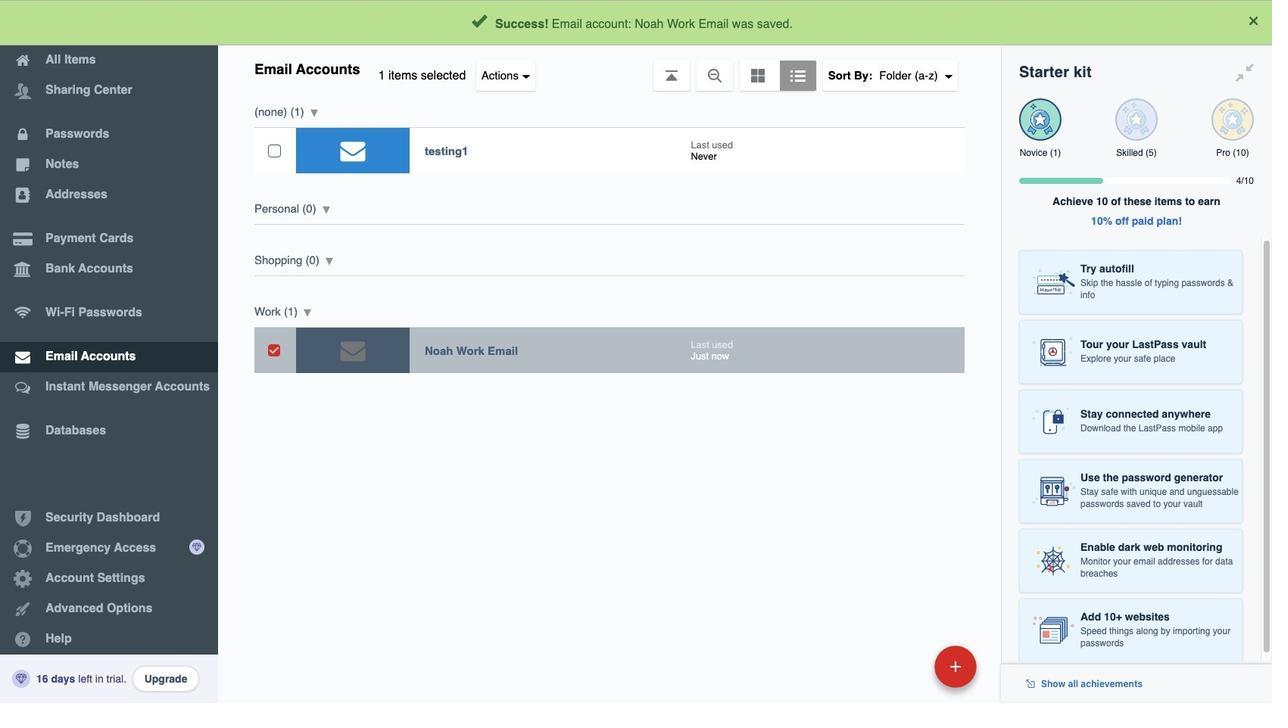 Task type: locate. For each thing, give the bounding box(es) containing it.
search my vault text field
[[365, 6, 971, 39]]

new item element
[[831, 646, 983, 689]]

main navigation navigation
[[0, 0, 218, 704]]

alert
[[0, 0, 1273, 45]]



Task type: describe. For each thing, give the bounding box(es) containing it.
Search search field
[[365, 6, 971, 39]]

new item navigation
[[831, 642, 987, 704]]

vault options navigation
[[218, 45, 1002, 91]]



Task type: vqa. For each thing, say whether or not it's contained in the screenshot.
alert
yes



